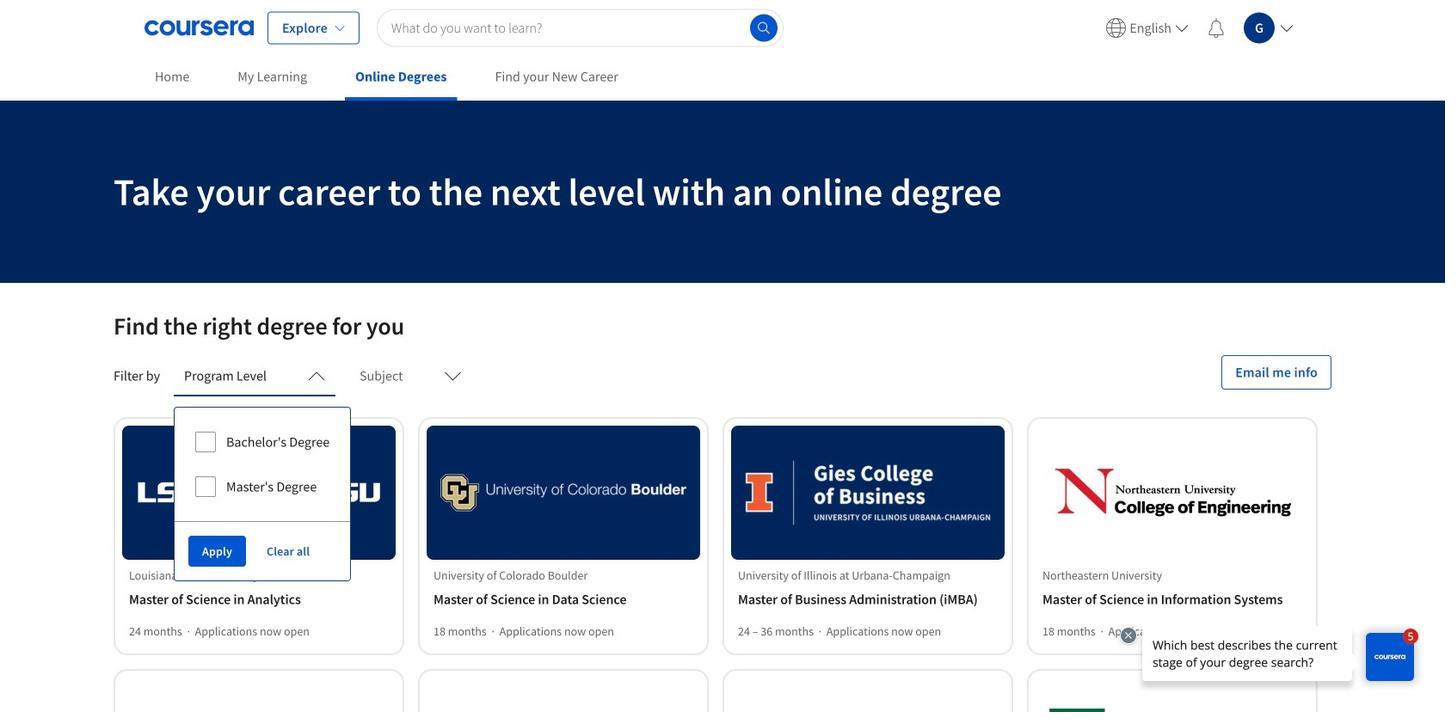 Task type: describe. For each thing, give the bounding box(es) containing it.
options list list box
[[175, 408, 350, 521]]



Task type: locate. For each thing, give the bounding box(es) containing it.
coursera image
[[145, 14, 254, 42]]

actions toolbar
[[175, 521, 350, 581]]

None search field
[[377, 9, 784, 47]]



Task type: vqa. For each thing, say whether or not it's contained in the screenshot.
TAKE A FREE COURSE link
no



